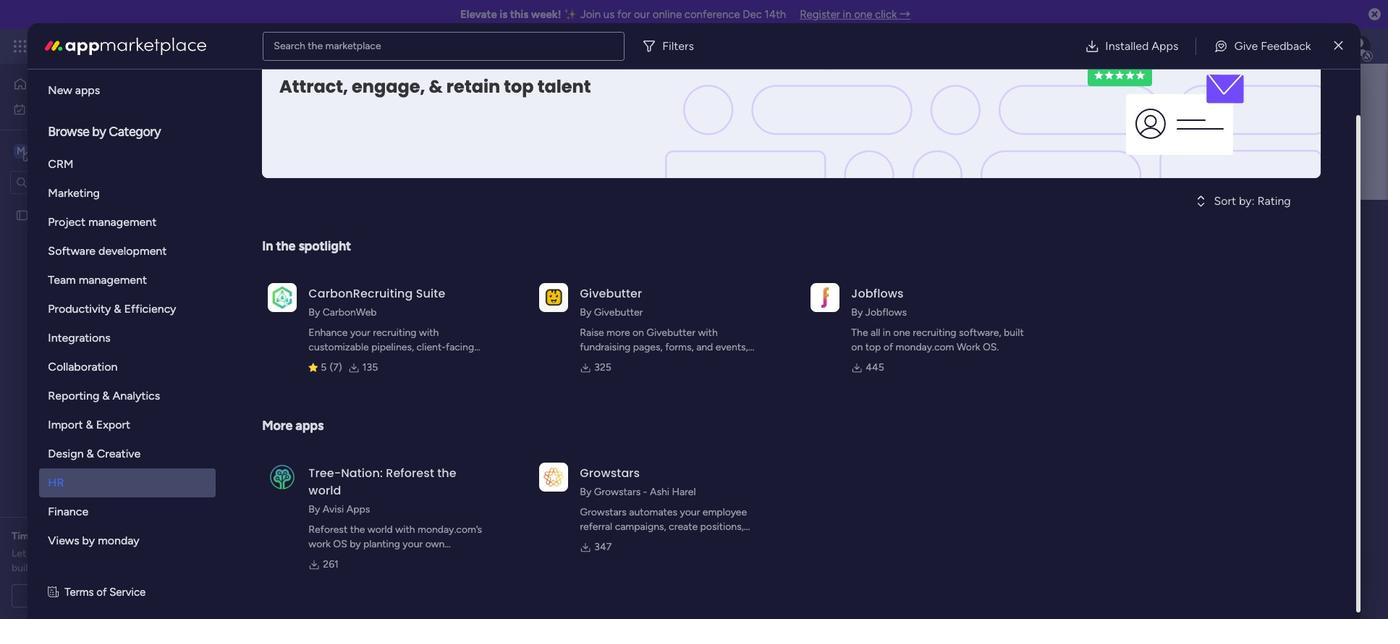 Task type: locate. For each thing, give the bounding box(es) containing it.
world down tree-
[[309, 482, 341, 499]]

home
[[33, 77, 61, 90]]

texts
[[643, 356, 665, 368]]

give feedback
[[1235, 39, 1312, 52]]

review up the what
[[100, 530, 131, 542]]

by right views
[[82, 534, 95, 547]]

so
[[34, 562, 45, 574]]

0 horizontal spatial for
[[37, 530, 51, 542]]

hr
[[48, 476, 64, 490]]

your left own on the left bottom
[[403, 538, 423, 550]]

and up free. in the bottom of the page
[[697, 341, 713, 353]]

0 horizontal spatial work
[[48, 102, 70, 115]]

2 vertical spatial for
[[37, 530, 51, 542]]

in inside the all in one recruiting software, built on top of monday.com work os.
[[883, 327, 891, 339]]

growstars inside growstars automates your employee referral campaigns, create positions, post, manage & keep track!
[[580, 506, 627, 518]]

by inside jobflows by jobflows
[[852, 306, 863, 319]]

in right the
[[883, 327, 891, 339]]

1 vertical spatial reforest
[[309, 524, 348, 536]]

the for marketplace
[[308, 39, 323, 52]]

the right search
[[308, 39, 323, 52]]

with
[[419, 327, 439, 339], [698, 327, 718, 339], [396, 524, 415, 536]]

and right boards
[[307, 327, 324, 339]]

by inside growstars by growstars - ashi harel
[[580, 486, 592, 498]]

brad klo image
[[1348, 35, 1371, 58]]

by for browse
[[92, 124, 106, 140]]

2 vertical spatial your
[[403, 538, 423, 550]]

search the marketplace
[[274, 39, 381, 52]]

1 horizontal spatial apps
[[296, 418, 324, 434]]

installed
[[1106, 39, 1149, 52]]

with up planting
[[396, 524, 415, 536]]

retain
[[447, 75, 501, 98]]

management for project management
[[88, 215, 157, 229]]

1 horizontal spatial reforest
[[386, 465, 434, 482]]

0 vertical spatial growstars
[[580, 465, 640, 482]]

(7)
[[330, 361, 342, 374]]

more
[[262, 418, 293, 434]]

0 vertical spatial of
[[884, 341, 894, 353]]

recent
[[273, 292, 310, 306]]

management
[[146, 38, 225, 54], [88, 215, 157, 229], [79, 273, 147, 287]]

help image
[[1298, 39, 1312, 54]]

1 horizontal spatial with
[[419, 327, 439, 339]]

0 horizontal spatial and
[[307, 327, 324, 339]]

free.
[[702, 356, 723, 368]]

0 vertical spatial this
[[510, 8, 529, 21]]

give
[[1235, 39, 1259, 52]]

by inside tree-nation: reforest the world by avisi apps
[[309, 503, 320, 516]]

Search in workspace field
[[30, 174, 121, 190]]

fundraising
[[580, 341, 631, 353]]

2 vertical spatial work
[[309, 538, 331, 550]]

test left 5
[[298, 360, 317, 373]]

referral
[[580, 521, 613, 533]]

attract,
[[280, 75, 348, 98]]

1 horizontal spatial our
[[634, 8, 650, 21]]

1 vertical spatial this
[[483, 327, 499, 339]]

1 vertical spatial -
[[643, 486, 648, 498]]

productivity & efficiency
[[48, 302, 176, 316]]

&
[[429, 75, 443, 98], [114, 302, 121, 316], [421, 356, 427, 368], [634, 356, 640, 368], [102, 389, 110, 403], [86, 418, 93, 432], [87, 447, 94, 461], [644, 535, 651, 547]]

work
[[117, 38, 143, 54], [48, 102, 70, 115], [309, 538, 331, 550]]

0 vertical spatial givebutter
[[580, 285, 642, 302]]

monday up charge
[[98, 534, 140, 547]]

0 vertical spatial reforest
[[386, 465, 434, 482]]

1 horizontal spatial work
[[117, 38, 143, 54]]

1 vertical spatial monday
[[98, 534, 140, 547]]

apps up my work button
[[75, 83, 100, 97]]

1 vertical spatial test
[[298, 360, 317, 373]]

1 vertical spatial all
[[675, 356, 684, 368]]

with inside reforest the world with monday.com's work os by planting your own company's trees.
[[396, 524, 415, 536]]

spotlight
[[299, 238, 351, 254]]

0 horizontal spatial one
[[855, 8, 873, 21]]

0 vertical spatial review
[[100, 530, 131, 542]]

work for monday
[[117, 38, 143, 54]]

tree-
[[309, 465, 341, 482]]

workspace image
[[14, 143, 28, 159]]

1 horizontal spatial on
[[852, 341, 863, 353]]

- left 'ashi'
[[643, 486, 648, 498]]

- inside growstars by growstars - ashi harel
[[643, 486, 648, 498]]

your down carbonweb
[[350, 327, 371, 339]]

apps inside installed apps "button"
[[1152, 39, 1179, 52]]

the right in
[[276, 238, 296, 254]]

the
[[308, 39, 323, 52], [276, 238, 296, 254], [438, 465, 457, 482], [350, 524, 365, 536]]

1 vertical spatial one
[[894, 327, 911, 339]]

option
[[0, 202, 185, 205]]

1 vertical spatial on
[[852, 341, 863, 353]]

team management
[[48, 273, 147, 287]]

top down the
[[866, 341, 882, 353]]

& down the client-
[[421, 356, 427, 368]]

reforest
[[386, 465, 434, 482], [309, 524, 348, 536]]

0 horizontal spatial all
[[675, 356, 684, 368]]

work up home button
[[117, 38, 143, 54]]

os
[[333, 538, 347, 550]]

all
[[871, 327, 881, 339], [675, 356, 684, 368]]

world up planting
[[368, 524, 393, 536]]

1 vertical spatial of
[[86, 562, 96, 574]]

main workspace
[[33, 144, 119, 157]]

views
[[48, 534, 79, 547]]

1 vertical spatial your
[[680, 506, 700, 518]]

1 vertical spatial world
[[368, 524, 393, 536]]

& inside growstars automates your employee referral campaigns, create positions, post, manage & keep track!
[[644, 535, 651, 547]]

one up monday.com at the bottom right of the page
[[894, 327, 911, 339]]

the inside reforest the world with monday.com's work os by planting your own company's trees.
[[350, 524, 365, 536]]

all right the
[[871, 327, 881, 339]]

0 horizontal spatial recruiting
[[373, 327, 417, 339]]

is
[[500, 8, 508, 21]]

by for views
[[82, 534, 95, 547]]

test
[[34, 209, 53, 221], [298, 360, 317, 373]]

1 horizontal spatial test
[[298, 360, 317, 373]]

2 recruiting from the left
[[913, 327, 957, 339]]

crm,
[[580, 356, 605, 368]]

of inside time for an expert review let our experts review what you've built so far. free of charge
[[86, 562, 96, 574]]

0 vertical spatial and
[[307, 327, 324, 339]]

0 vertical spatial workspace
[[61, 144, 119, 157]]

the for spotlight
[[276, 238, 296, 254]]

apps right avisi
[[347, 503, 370, 516]]

our up the so
[[29, 547, 44, 560]]

our left online
[[634, 8, 650, 21]]

in
[[843, 8, 852, 21], [883, 327, 891, 339], [472, 327, 480, 339]]

1 horizontal spatial apps
[[1152, 39, 1179, 52]]

1 horizontal spatial built
[[1004, 327, 1024, 339]]

test right public board image
[[34, 209, 53, 221]]

0 vertical spatial world
[[309, 482, 341, 499]]

terms of use image
[[48, 584, 59, 601]]

meeting
[[100, 589, 137, 602]]

work inside button
[[48, 102, 70, 115]]

1 vertical spatial and
[[697, 341, 713, 353]]

with up the client-
[[419, 327, 439, 339]]

of
[[884, 341, 894, 353], [86, 562, 96, 574], [96, 586, 107, 599]]

2 vertical spatial management
[[79, 273, 147, 287]]

for inside raise more on givebutter with fundraising pages, forms, and events, crm, email & texts - all for free.
[[687, 356, 700, 368]]

2 vertical spatial givebutter
[[647, 327, 696, 339]]

monday up home button
[[64, 38, 114, 54]]

for left free. in the bottom of the page
[[687, 356, 700, 368]]

nation:
[[341, 465, 383, 482]]

built down let
[[12, 562, 32, 574]]

world inside tree-nation: reforest the world by avisi apps
[[309, 482, 341, 499]]

reforest up os at the left bottom of the page
[[309, 524, 348, 536]]

growstars
[[580, 465, 640, 482], [594, 486, 641, 498], [580, 506, 627, 518]]

productivity
[[48, 302, 111, 316]]

work down new
[[48, 102, 70, 115]]

& inside 'enhance your recruiting with customizable pipelines, client-facing dashboards, automation & more.'
[[421, 356, 427, 368]]

by down my work button
[[92, 124, 106, 140]]

team
[[48, 273, 76, 287]]

0 vertical spatial your
[[350, 327, 371, 339]]

terms of service
[[65, 586, 146, 599]]

1 horizontal spatial and
[[697, 341, 713, 353]]

for
[[618, 8, 632, 21], [687, 356, 700, 368], [37, 530, 51, 542]]

app logo image for jobflows
[[811, 283, 840, 312]]

built inside the all in one recruiting software, built on top of monday.com work os.
[[1004, 327, 1024, 339]]

sort by: rating
[[1215, 194, 1292, 208]]

0 vertical spatial test
[[34, 209, 53, 221]]

by right os at the left bottom of the page
[[350, 538, 361, 550]]

1 horizontal spatial recruiting
[[913, 327, 957, 339]]

2 vertical spatial of
[[96, 586, 107, 599]]

2 horizontal spatial in
[[883, 327, 891, 339]]

1 vertical spatial built
[[12, 562, 32, 574]]

the up the monday.com's
[[438, 465, 457, 482]]

all down the forms,
[[675, 356, 684, 368]]

1 horizontal spatial -
[[668, 356, 672, 368]]

one left click
[[855, 8, 873, 21]]

sort by: rating button
[[1170, 190, 1322, 213]]

top left talent at the left top of the page
[[504, 75, 534, 98]]

0 vertical spatial on
[[633, 327, 644, 339]]

0 horizontal spatial our
[[29, 547, 44, 560]]

& down 'campaigns,'
[[644, 535, 651, 547]]

1 horizontal spatial your
[[403, 538, 423, 550]]

0 horizontal spatial of
[[86, 562, 96, 574]]

on down the
[[852, 341, 863, 353]]

development
[[98, 244, 167, 258]]

you
[[381, 327, 398, 339]]

work for my
[[48, 102, 70, 115]]

new apps
[[48, 83, 100, 97]]

on
[[633, 327, 644, 339], [852, 341, 863, 353]]

1 horizontal spatial one
[[894, 327, 911, 339]]

with up the events,
[[698, 327, 718, 339]]

with for growstars
[[396, 524, 415, 536]]

1 horizontal spatial workspace
[[502, 327, 551, 339]]

on inside raise more on givebutter with fundraising pages, forms, and events, crm, email & texts - all for free.
[[633, 327, 644, 339]]

time for an expert review let our experts review what you've built so far. free of charge
[[12, 530, 169, 574]]

2 horizontal spatial of
[[884, 341, 894, 353]]

recruiting up pipelines,
[[373, 327, 417, 339]]

for right us
[[618, 8, 632, 21]]

search everything image
[[1266, 39, 1280, 54]]

1 horizontal spatial world
[[368, 524, 393, 536]]

0 vertical spatial our
[[634, 8, 650, 21]]

1 recruiting from the left
[[373, 327, 417, 339]]

notifications image
[[1135, 39, 1149, 54]]

reporting & analytics
[[48, 389, 160, 403]]

& left texts
[[634, 356, 640, 368]]

1 vertical spatial givebutter
[[594, 306, 643, 319]]

by up raise
[[580, 306, 592, 319]]

app logo image for growstars
[[540, 463, 569, 491]]

for left an
[[37, 530, 51, 542]]

review up charge
[[82, 547, 112, 560]]

one inside the all in one recruiting software, built on top of monday.com work os.
[[894, 327, 911, 339]]

in the spotlight
[[262, 238, 351, 254]]

with inside 'enhance your recruiting with customizable pipelines, client-facing dashboards, automation & more.'
[[419, 327, 439, 339]]

0 horizontal spatial -
[[643, 486, 648, 498]]

more
[[607, 327, 630, 339]]

the
[[852, 327, 869, 339]]

work up the company's
[[309, 538, 331, 550]]

by inside givebutter by givebutter
[[580, 306, 592, 319]]

0 horizontal spatial apps
[[75, 83, 100, 97]]

this right "recently"
[[483, 327, 499, 339]]

workspace selection element
[[14, 142, 121, 161]]

0 vertical spatial all
[[871, 327, 881, 339]]

by down recent boards
[[309, 306, 320, 319]]

by for growstars
[[580, 486, 592, 498]]

in up facing
[[472, 327, 480, 339]]

None field
[[358, 206, 1330, 237]]

campaigns,
[[615, 521, 667, 533]]

workspace left raise
[[502, 327, 551, 339]]

reforest right 'nation:'
[[386, 465, 434, 482]]

1 vertical spatial work
[[48, 102, 70, 115]]

apps right notifications icon
[[1152, 39, 1179, 52]]

filters button
[[637, 31, 706, 60]]

a
[[92, 589, 97, 602]]

home button
[[9, 72, 156, 96]]

0 vertical spatial jobflows
[[852, 285, 904, 302]]

with inside raise more on givebutter with fundraising pages, forms, and events, crm, email & texts - all for free.
[[698, 327, 718, 339]]

1 vertical spatial for
[[687, 356, 700, 368]]

engage,
[[352, 75, 426, 98]]

- right texts
[[668, 356, 672, 368]]

category
[[109, 124, 161, 140]]

1 vertical spatial top
[[866, 341, 882, 353]]

efficiency
[[124, 302, 176, 316]]

on up pages,
[[633, 327, 644, 339]]

recruiting up monday.com at the bottom right of the page
[[913, 327, 957, 339]]

1 vertical spatial our
[[29, 547, 44, 560]]

1 horizontal spatial all
[[871, 327, 881, 339]]

workspace down browse by category
[[61, 144, 119, 157]]

2 vertical spatial growstars
[[580, 506, 627, 518]]

2 horizontal spatial for
[[687, 356, 700, 368]]

0 horizontal spatial on
[[633, 327, 644, 339]]

2 horizontal spatial your
[[680, 506, 700, 518]]

1 vertical spatial management
[[88, 215, 157, 229]]

1 horizontal spatial this
[[510, 8, 529, 21]]

your up create
[[680, 506, 700, 518]]

public board image
[[15, 208, 29, 222]]

the up planting
[[350, 524, 365, 536]]

by left avisi
[[309, 503, 320, 516]]

0 horizontal spatial world
[[309, 482, 341, 499]]

all inside the all in one recruiting software, built on top of monday.com work os.
[[871, 327, 881, 339]]

by up referral
[[580, 486, 592, 498]]

harel
[[672, 486, 696, 498]]

0 horizontal spatial built
[[12, 562, 32, 574]]

0 vertical spatial apps
[[75, 83, 100, 97]]

trees.
[[359, 553, 385, 565]]

import
[[48, 418, 83, 432]]

filters
[[663, 39, 694, 52]]

1 horizontal spatial for
[[618, 8, 632, 21]]

by inside carbonrecruiting suite by carbonweb
[[309, 306, 320, 319]]

customizable
[[309, 341, 369, 353]]

creative
[[97, 447, 141, 461]]

banner logo image
[[1040, 37, 1305, 178]]

search
[[274, 39, 305, 52]]

employee
[[703, 506, 747, 518]]

the inside tree-nation: reforest the world by avisi apps
[[438, 465, 457, 482]]

0 vertical spatial monday
[[64, 38, 114, 54]]

boards
[[313, 292, 348, 306]]

elevate is this week! ✨ join us for our online conference dec 14th
[[460, 8, 787, 21]]

with for givebutter
[[419, 327, 439, 339]]

0 horizontal spatial reforest
[[309, 524, 348, 536]]

0 vertical spatial built
[[1004, 327, 1024, 339]]

this right is
[[510, 8, 529, 21]]

0 vertical spatial top
[[504, 75, 534, 98]]

company's
[[309, 553, 357, 565]]

0 horizontal spatial test
[[34, 209, 53, 221]]

inbox image
[[1167, 39, 1181, 54]]

built right software,
[[1004, 327, 1024, 339]]

0 horizontal spatial apps
[[347, 503, 370, 516]]

givebutter inside raise more on givebutter with fundraising pages, forms, and events, crm, email & texts - all for free.
[[647, 327, 696, 339]]

app logo image
[[268, 283, 297, 312], [540, 283, 569, 312], [811, 283, 840, 312], [268, 463, 297, 491], [540, 463, 569, 491]]

by:
[[1240, 194, 1255, 208]]

boards
[[273, 327, 304, 339]]

2 horizontal spatial with
[[698, 327, 718, 339]]

recruiting inside 'enhance your recruiting with customizable pipelines, client-facing dashboards, automation & more.'
[[373, 327, 417, 339]]

us
[[604, 8, 615, 21]]

2 horizontal spatial work
[[309, 538, 331, 550]]

0 horizontal spatial top
[[504, 75, 534, 98]]

by up the
[[852, 306, 863, 319]]

facing
[[446, 341, 474, 353]]

free
[[64, 562, 84, 574]]

export
[[96, 418, 130, 432]]

recruiting
[[373, 327, 417, 339], [913, 327, 957, 339]]

schedule
[[47, 589, 90, 602]]

1 vertical spatial apps
[[296, 418, 324, 434]]

0 vertical spatial work
[[117, 38, 143, 54]]

all inside raise more on givebutter with fundraising pages, forms, and events, crm, email & texts - all for free.
[[675, 356, 684, 368]]

carbonrecruiting suite by carbonweb
[[309, 285, 446, 319]]

in right register
[[843, 8, 852, 21]]

forms,
[[666, 341, 694, 353]]

0 horizontal spatial with
[[396, 524, 415, 536]]

0 vertical spatial apps
[[1152, 39, 1179, 52]]

apps right more
[[296, 418, 324, 434]]

reforest the world with monday.com's work os by planting your own company's trees.
[[309, 524, 482, 565]]



Task type: vqa. For each thing, say whether or not it's contained in the screenshot.
"a" in the When A Status Changes To Something , Notify Someone After Some Time
no



Task type: describe. For each thing, give the bounding box(es) containing it.
135
[[363, 361, 378, 374]]

by for jobflows
[[852, 306, 863, 319]]

elevate
[[460, 8, 497, 21]]

growstars for growstars by growstars - ashi harel
[[580, 465, 640, 482]]

reforest inside reforest the world with monday.com's work os by planting your own company's trees.
[[309, 524, 348, 536]]

let
[[12, 547, 26, 560]]

positions,
[[701, 521, 744, 533]]

manage
[[605, 535, 642, 547]]

growstars for growstars automates your employee referral campaigns, create positions, post, manage & keep track!
[[580, 506, 627, 518]]

more apps
[[262, 418, 324, 434]]

your inside reforest the world with monday.com's work os by planting your own company's trees.
[[403, 538, 423, 550]]

see
[[253, 40, 271, 52]]

1 vertical spatial jobflows
[[866, 306, 907, 319]]

apps for more apps
[[296, 418, 324, 434]]

recent boards
[[273, 292, 348, 306]]

14th
[[765, 8, 787, 21]]

the for world
[[350, 524, 365, 536]]

261
[[323, 558, 339, 571]]

on inside the all in one recruiting software, built on top of monday.com work os.
[[852, 341, 863, 353]]

work
[[957, 341, 981, 353]]

5
[[321, 361, 327, 374]]

1 horizontal spatial in
[[843, 8, 852, 21]]

editor's choice
[[48, 54, 125, 68]]

monday.com's
[[418, 524, 482, 536]]

import & export
[[48, 418, 130, 432]]

schedule a meeting
[[47, 589, 137, 602]]

service
[[109, 586, 146, 599]]

enhance
[[309, 327, 348, 339]]

crm
[[48, 157, 73, 171]]

conference
[[685, 8, 740, 21]]

1 vertical spatial review
[[82, 547, 112, 560]]

register in one click →
[[800, 8, 911, 21]]

design & creative
[[48, 447, 141, 461]]

week!
[[531, 8, 562, 21]]

members
[[366, 292, 414, 306]]

monday work management
[[64, 38, 225, 54]]

test inside list box
[[34, 209, 53, 221]]

keep
[[653, 535, 675, 547]]

test list box
[[0, 200, 185, 423]]

0 vertical spatial for
[[618, 8, 632, 21]]

app logo image for givebutter
[[540, 283, 569, 312]]

& left retain
[[429, 75, 443, 98]]

347
[[595, 541, 612, 553]]

register in one click → link
[[800, 8, 911, 21]]

reforest inside tree-nation: reforest the world by avisi apps
[[386, 465, 434, 482]]

select product image
[[13, 39, 28, 54]]

give feedback link
[[1203, 31, 1323, 60]]

ashi
[[650, 486, 670, 498]]

app logo image for carbonrecruiting
[[268, 283, 297, 312]]

client-
[[417, 341, 446, 353]]

enhance your recruiting with customizable pipelines, client-facing dashboards, automation & more.
[[309, 327, 474, 368]]

top inside the all in one recruiting software, built on top of monday.com work os.
[[866, 341, 882, 353]]

you've
[[140, 547, 169, 560]]

1 vertical spatial growstars
[[594, 486, 641, 498]]

an
[[53, 530, 64, 542]]

dapulse x slim image
[[1335, 37, 1344, 55]]

445
[[866, 361, 885, 374]]

more.
[[430, 356, 455, 368]]

by inside reforest the world with monday.com's work os by planting your own company's trees.
[[350, 538, 361, 550]]

raise more on givebutter with fundraising pages, forms, and events, crm, email & texts - all for free.
[[580, 327, 749, 368]]

dec
[[743, 8, 762, 21]]

jobflows by jobflows
[[852, 285, 907, 319]]

track!
[[677, 535, 703, 547]]

for inside time for an expert review let our experts review what you've built so far. free of charge
[[37, 530, 51, 542]]

m
[[17, 144, 25, 157]]

recently
[[433, 327, 470, 339]]

0 vertical spatial management
[[146, 38, 225, 54]]

growstars automates your employee referral campaigns, create positions, post, manage & keep track!
[[580, 506, 747, 547]]

recruiting inside the all in one recruiting software, built on top of monday.com work os.
[[913, 327, 957, 339]]

analytics
[[113, 389, 160, 403]]

register
[[800, 8, 841, 21]]

sort
[[1215, 194, 1237, 208]]

your inside growstars automates your employee referral campaigns, create positions, post, manage & keep track!
[[680, 506, 700, 518]]

raise
[[580, 327, 604, 339]]

& left efficiency
[[114, 302, 121, 316]]

boards and dashboards you visited recently in this workspace
[[273, 327, 551, 339]]

join
[[581, 8, 601, 21]]

pages,
[[633, 341, 663, 353]]

integrations
[[48, 331, 111, 345]]

collaboration
[[48, 360, 118, 374]]

suite
[[416, 285, 446, 302]]

visited
[[400, 327, 430, 339]]

management for team management
[[79, 273, 147, 287]]

work inside reforest the world with monday.com's work os by planting your own company's trees.
[[309, 538, 331, 550]]

monday.com
[[896, 341, 955, 353]]

0 horizontal spatial workspace
[[61, 144, 119, 157]]

create
[[669, 521, 698, 533]]

plans
[[273, 40, 297, 52]]

world inside reforest the world with monday.com's work os by planting your own company's trees.
[[368, 524, 393, 536]]

apps inside tree-nation: reforest the world by avisi apps
[[347, 503, 370, 516]]

events,
[[716, 341, 749, 353]]

apps image
[[1230, 39, 1245, 54]]

our inside time for an expert review let our experts review what you've built so far. free of charge
[[29, 547, 44, 560]]

carbonweb
[[323, 306, 377, 319]]

the all in one recruiting software, built on top of monday.com work os.
[[852, 327, 1024, 353]]

& right design on the bottom left
[[87, 447, 94, 461]]

time
[[12, 530, 35, 542]]

os.
[[983, 341, 1000, 353]]

0 vertical spatial one
[[855, 8, 873, 21]]

design
[[48, 447, 84, 461]]

0 horizontal spatial this
[[483, 327, 499, 339]]

0 horizontal spatial in
[[472, 327, 480, 339]]

give feedback button
[[1203, 31, 1323, 60]]

by for givebutter
[[580, 306, 592, 319]]

see plans button
[[234, 35, 304, 57]]

see plans
[[253, 40, 297, 52]]

apps for new apps
[[75, 83, 100, 97]]

project management
[[48, 215, 157, 229]]

& up export at left
[[102, 389, 110, 403]]

your inside 'enhance your recruiting with customizable pipelines, client-facing dashboards, automation & more.'
[[350, 327, 371, 339]]

& inside raise more on givebutter with fundraising pages, forms, and events, crm, email & texts - all for free.
[[634, 356, 640, 368]]

apps marketplace image
[[45, 37, 207, 55]]

invite members image
[[1198, 39, 1213, 54]]

rating
[[1258, 194, 1292, 208]]

1 horizontal spatial of
[[96, 586, 107, 599]]

- inside raise more on givebutter with fundraising pages, forms, and events, crm, email & texts - all for free.
[[668, 356, 672, 368]]

and inside raise more on givebutter with fundraising pages, forms, and events, crm, email & texts - all for free.
[[697, 341, 713, 353]]

attract, engage, & retain top talent
[[280, 75, 592, 98]]

software
[[48, 244, 96, 258]]

automation
[[366, 356, 418, 368]]

app logo image for tree-
[[268, 463, 297, 491]]

test link
[[252, 346, 969, 387]]

project
[[48, 215, 85, 229]]

charge
[[99, 562, 130, 574]]

of inside the all in one recruiting software, built on top of monday.com work os.
[[884, 341, 894, 353]]

built inside time for an expert review let our experts review what you've built so far. free of charge
[[12, 562, 32, 574]]

post,
[[580, 535, 603, 547]]

& left export at left
[[86, 418, 93, 432]]



